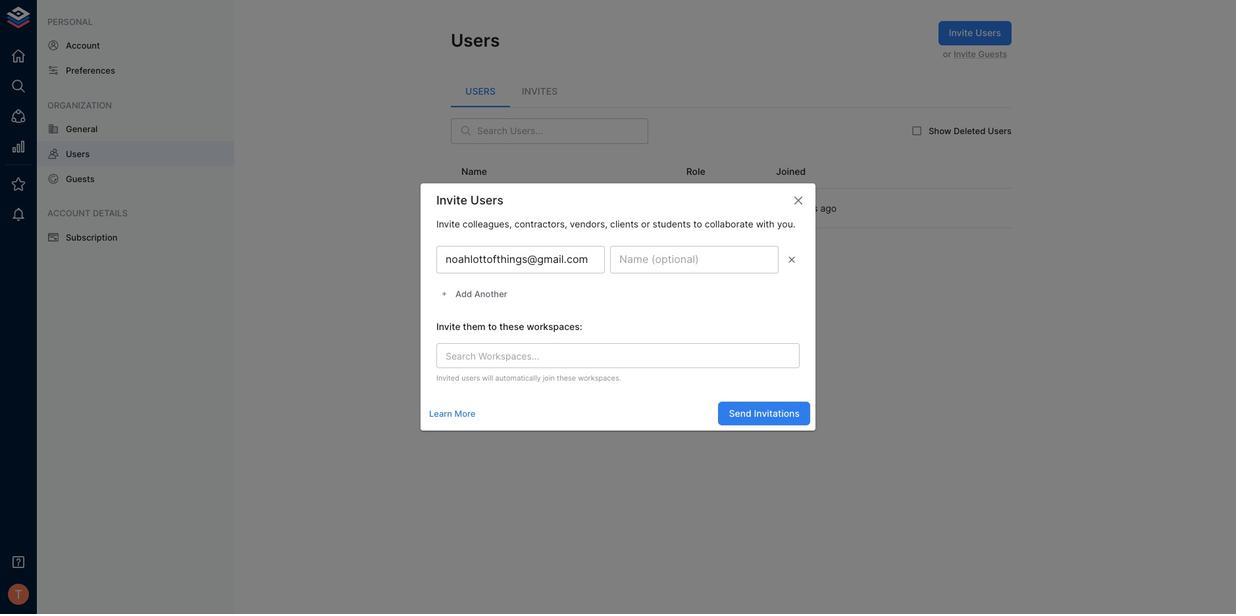 Task type: describe. For each thing, give the bounding box(es) containing it.
or inside invite users dialog
[[641, 218, 650, 229]]

invited
[[436, 374, 460, 383]]

users link
[[37, 142, 234, 167]]

general link
[[37, 116, 234, 142]]

joined
[[776, 166, 806, 177]]

invited users will automatically join these workspaces.
[[436, 374, 621, 383]]

workspaces:
[[527, 321, 583, 332]]

another
[[474, 289, 507, 300]]

account details
[[47, 208, 128, 219]]

4 months ago
[[777, 203, 837, 214]]

users
[[462, 374, 480, 383]]

burton
[[509, 198, 538, 209]]

0 horizontal spatial guests
[[66, 174, 95, 184]]

add
[[456, 289, 472, 300]]

subscription link
[[37, 225, 234, 250]]

send invitations
[[729, 408, 800, 419]]

invites button
[[510, 76, 569, 107]]

users
[[466, 86, 496, 97]]

users right deleted
[[988, 126, 1012, 136]]

1 vertical spatial to
[[488, 321, 497, 332]]

invite users inside dialog
[[436, 194, 504, 207]]

invitations
[[754, 408, 800, 419]]

name
[[462, 166, 487, 177]]

colleagues,
[[463, 218, 512, 229]]

more
[[455, 409, 476, 419]]

invite guests link
[[954, 48, 1007, 59]]

collaborate
[[705, 218, 754, 229]]

Email Address text field
[[436, 246, 605, 274]]

users inside dialog
[[471, 194, 504, 207]]

1 horizontal spatial or
[[943, 48, 952, 59]]

account
[[66, 40, 100, 51]]

account
[[47, 208, 91, 219]]

will
[[482, 374, 493, 383]]

show deleted users
[[929, 126, 1012, 136]]

users up users
[[451, 30, 500, 51]]

Name (optional) text field
[[610, 246, 779, 274]]

users inside button
[[976, 27, 1001, 38]]

users button
[[451, 76, 510, 107]]

organization
[[47, 100, 112, 110]]

invites
[[522, 86, 558, 97]]

t inside t button
[[15, 588, 22, 602]]

learn more
[[429, 409, 476, 419]]

send invitations button
[[719, 402, 810, 426]]

account link
[[37, 33, 234, 58]]

4
[[777, 203, 783, 214]]

1 horizontal spatial t
[[466, 201, 473, 216]]

learn
[[429, 409, 452, 419]]

invite users button
[[939, 21, 1012, 45]]

add another
[[456, 289, 507, 300]]

0 vertical spatial guests
[[979, 48, 1007, 59]]

subscription
[[66, 232, 118, 243]]

send
[[729, 408, 752, 419]]

preferences link
[[37, 58, 234, 83]]

1 horizontal spatial these
[[557, 374, 576, 383]]

you.
[[777, 218, 796, 229]]

invite left them
[[436, 321, 461, 332]]

invite users dialog
[[421, 183, 816, 432]]



Task type: vqa. For each thing, say whether or not it's contained in the screenshot.
1st help 'IMAGE' from the top
no



Task type: locate. For each thing, give the bounding box(es) containing it.
1 vertical spatial these
[[557, 374, 576, 383]]

invite users
[[949, 27, 1001, 38], [436, 194, 504, 207]]

to right them
[[488, 321, 497, 332]]

t
[[466, 201, 473, 216], [15, 588, 22, 602]]

0 horizontal spatial t
[[15, 588, 22, 602]]

learn more button
[[426, 404, 479, 424]]

show
[[929, 126, 952, 136]]

invite users inside button
[[949, 27, 1001, 38]]

0 vertical spatial these
[[499, 321, 524, 332]]

t button
[[4, 581, 33, 610]]

or
[[943, 48, 952, 59], [641, 218, 650, 229]]

1 vertical spatial or
[[641, 218, 650, 229]]

students
[[653, 218, 691, 229]]

them
[[463, 321, 486, 332]]

1 vertical spatial t
[[15, 588, 22, 602]]

or invite guests
[[943, 48, 1007, 59]]

1 vertical spatial invite users
[[436, 194, 504, 207]]

invite inside invite users button
[[949, 27, 973, 38]]

these right them
[[499, 321, 524, 332]]

invite left colleagues,
[[436, 218, 460, 229]]

personal
[[47, 16, 93, 27]]

0 vertical spatial or
[[943, 48, 952, 59]]

tab list containing users
[[451, 76, 1012, 107]]

users
[[976, 27, 1001, 38], [451, 30, 500, 51], [988, 126, 1012, 136], [66, 149, 90, 159], [471, 194, 504, 207]]

tab list
[[451, 76, 1012, 107]]

join
[[543, 374, 555, 383]]

general
[[66, 124, 98, 134]]

add another button
[[436, 284, 511, 305]]

0 horizontal spatial to
[[488, 321, 497, 332]]

0 vertical spatial invite users
[[949, 27, 1001, 38]]

guests down invite users button
[[979, 48, 1007, 59]]

workspaces.
[[578, 374, 621, 383]]

0 horizontal spatial these
[[499, 321, 524, 332]]

with
[[756, 218, 775, 229]]

to
[[694, 218, 702, 229], [488, 321, 497, 332]]

invite users up colleagues,
[[436, 194, 504, 207]]

1 horizontal spatial to
[[694, 218, 702, 229]]

or right the "clients"
[[641, 218, 650, 229]]

invite up or invite guests at top right
[[949, 27, 973, 38]]

0 horizontal spatial or
[[641, 218, 650, 229]]

months
[[785, 203, 818, 214]]

users up colleagues,
[[471, 194, 504, 207]]

0 horizontal spatial invite users
[[436, 194, 504, 207]]

users down general at the top of page
[[66, 149, 90, 159]]

Search Workspaces... text field
[[440, 348, 774, 364]]

role
[[686, 166, 706, 177]]

invite colleagues, contractors, vendors, clients or students to collaborate with you.
[[436, 218, 796, 229]]

guests up account details
[[66, 174, 95, 184]]

invite users up or invite guests at top right
[[949, 27, 1001, 38]]

invite down invite users button
[[954, 48, 976, 59]]

guests link
[[37, 167, 234, 192]]

details
[[93, 208, 128, 219]]

invite them to these workspaces:
[[436, 321, 583, 332]]

these right join
[[557, 374, 576, 383]]

these
[[499, 321, 524, 332], [557, 374, 576, 383]]

invite down name
[[436, 194, 468, 207]]

tim burton
[[490, 198, 538, 209]]

users up invite guests link at the right of the page
[[976, 27, 1001, 38]]

vendors,
[[570, 218, 608, 229]]

0 vertical spatial to
[[694, 218, 702, 229]]

guests
[[979, 48, 1007, 59], [66, 174, 95, 184]]

contractors,
[[515, 218, 567, 229]]

or left invite guests link at the right of the page
[[943, 48, 952, 59]]

Search Users... text field
[[477, 118, 648, 144]]

1 horizontal spatial invite users
[[949, 27, 1001, 38]]

1 horizontal spatial guests
[[979, 48, 1007, 59]]

ago
[[821, 203, 837, 214]]

automatically
[[495, 374, 541, 383]]

1 vertical spatial guests
[[66, 174, 95, 184]]

clients
[[610, 218, 639, 229]]

to right students
[[694, 218, 702, 229]]

invite
[[949, 27, 973, 38], [954, 48, 976, 59], [436, 194, 468, 207], [436, 218, 460, 229], [436, 321, 461, 332]]

0 vertical spatial t
[[466, 201, 473, 216]]

deleted
[[954, 126, 986, 136]]

tim
[[490, 198, 507, 209]]

preferences
[[66, 65, 115, 76]]



